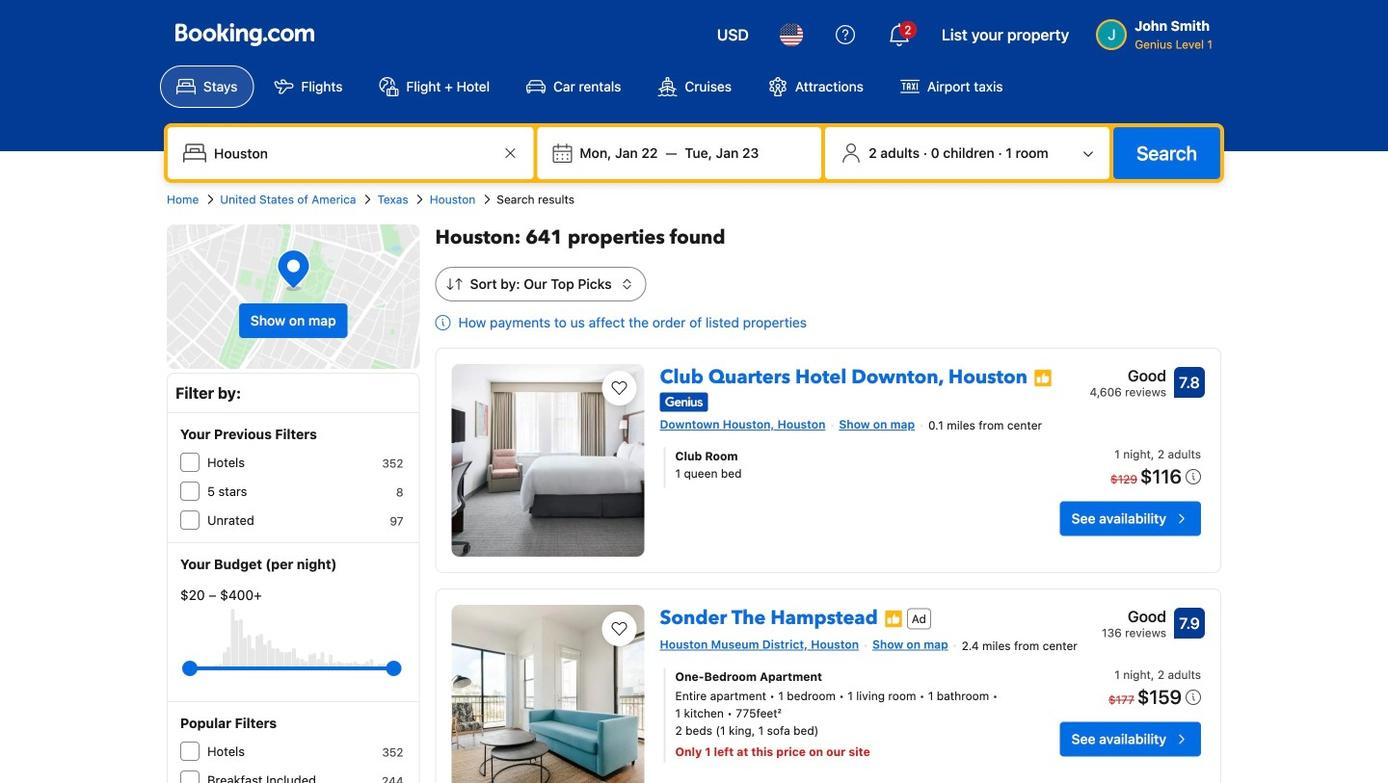 Task type: vqa. For each thing, say whether or not it's contained in the screenshot.
WHERE ARE YOU GOING? field
yes



Task type: describe. For each thing, give the bounding box(es) containing it.
sonder the hampstead image
[[452, 605, 644, 784]]

good element for "scored 7.8" element
[[1090, 364, 1166, 388]]

this property is part of our preferred partner program. it's committed to providing excellent service and good value. it'll pay us a higher commission if you make a booking. image for scored 7.9 element
[[884, 610, 903, 629]]

this property is part of our preferred partner program. it's committed to providing excellent service and good value. it'll pay us a higher commission if you make a booking. image for "scored 7.8" element
[[1033, 369, 1053, 388]]

good element for scored 7.9 element
[[1102, 605, 1166, 629]]

scored 7.8 element
[[1174, 367, 1205, 398]]

club quarters hotel downton, houston image
[[452, 364, 644, 557]]

search results updated. houston: 641 properties found. element
[[435, 225, 1221, 252]]

booking.com image
[[175, 23, 314, 46]]



Task type: locate. For each thing, give the bounding box(es) containing it.
good element left scored 7.9 element
[[1102, 605, 1166, 629]]

0 vertical spatial good element
[[1090, 364, 1166, 388]]

this property is part of our preferred partner program. it's committed to providing excellent service and good value. it'll pay us a higher commission if you make a booking. image
[[1033, 369, 1053, 388], [884, 610, 903, 629], [884, 610, 903, 629]]

group
[[190, 654, 394, 684]]

good element
[[1090, 364, 1166, 388], [1102, 605, 1166, 629]]

genius discounts available at this property. image
[[660, 393, 708, 412], [660, 393, 708, 412]]

good element left "scored 7.8" element
[[1090, 364, 1166, 388]]

1 vertical spatial good element
[[1102, 605, 1166, 629]]

scored 7.9 element
[[1174, 608, 1205, 639]]

this property is part of our preferred partner program. it's committed to providing excellent service and good value. it'll pay us a higher commission if you make a booking. image
[[1033, 369, 1053, 388]]

Where are you going? field
[[206, 136, 499, 171]]

your account menu john smith genius level 1 element
[[1096, 9, 1220, 53]]



